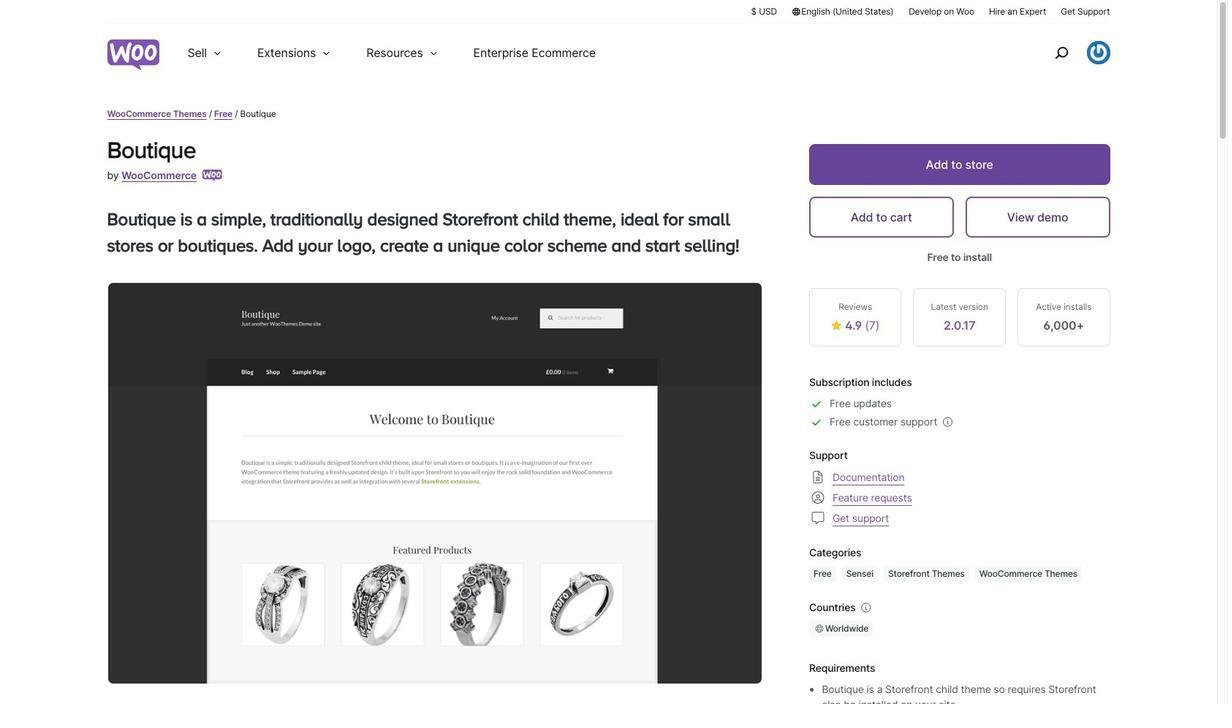 Task type: describe. For each thing, give the bounding box(es) containing it.
product header image: image
[[108, 283, 762, 704]]

circle user image
[[809, 489, 827, 506]]

service navigation menu element
[[1023, 29, 1110, 76]]



Task type: vqa. For each thing, say whether or not it's contained in the screenshot.
leftmost on
no



Task type: locate. For each thing, give the bounding box(es) containing it.
search image
[[1050, 41, 1073, 64]]

circle info image
[[859, 600, 873, 615]]

message image
[[809, 509, 827, 527]]

globe image
[[814, 623, 825, 635]]

file lines image
[[809, 468, 827, 486]]

open account menu image
[[1087, 41, 1110, 64]]

breadcrumb element
[[107, 108, 1110, 121]]

developed by woocommerce image
[[202, 170, 222, 181]]



